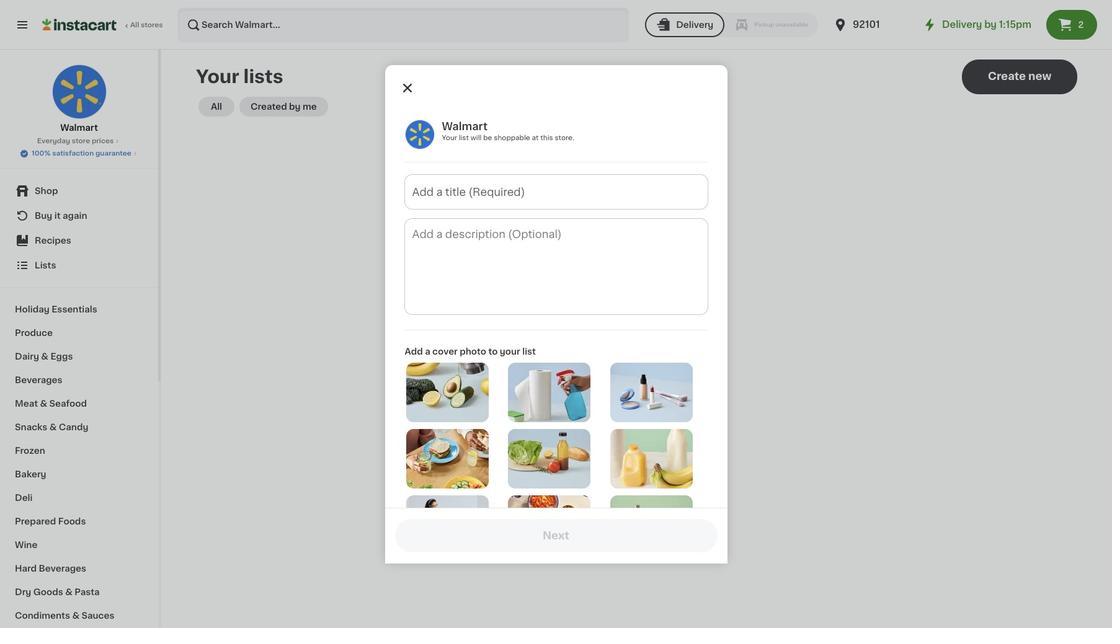Task type: locate. For each thing, give the bounding box(es) containing it.
prices
[[92, 138, 114, 145]]

a table with two people sitting around it eating sandwiches with 2 glasses of lemon water, and cut vegetables on a plate. image
[[406, 429, 488, 489]]

lists down recipes
[[35, 261, 56, 270]]

essentials
[[52, 305, 97, 314]]

candy
[[59, 423, 88, 432]]

None text field
[[405, 219, 707, 314]]

0 horizontal spatial by
[[289, 102, 301, 111]]

this
[[540, 134, 553, 141]]

pressed powder, foundation, lip stick, and makeup brushes. image
[[610, 363, 693, 422]]

0 vertical spatial lists
[[35, 261, 56, 270]]

1 horizontal spatial list
[[522, 347, 536, 356]]

all stores
[[130, 22, 163, 29]]

by for created
[[289, 102, 301, 111]]

everyday
[[37, 138, 70, 145]]

sauces
[[82, 612, 114, 620]]

& for snacks
[[49, 423, 57, 432]]

1 vertical spatial beverages
[[39, 564, 86, 573]]

1 vertical spatial list
[[522, 347, 536, 356]]

by
[[984, 20, 997, 29], [289, 102, 301, 111]]

walmart logo image inside the list_add_items dialog
[[405, 119, 434, 149]]

walmart inside walmart your list will be shoppable at this store.
[[442, 121, 488, 131]]

saved
[[662, 271, 688, 280]]

walmart your list will be shoppable at this store.
[[442, 121, 574, 141]]

beverages
[[15, 376, 62, 385], [39, 564, 86, 573]]

list right your
[[522, 347, 536, 356]]

condiments & sauces
[[15, 612, 114, 620]]

produce
[[15, 329, 53, 337]]

by left 1:15pm at top right
[[984, 20, 997, 29]]

prepared
[[15, 517, 56, 526]]

be left the shoppable
[[483, 134, 492, 141]]

1 horizontal spatial lists
[[561, 271, 582, 280]]

condiments & sauces link
[[7, 604, 151, 628]]

photo
[[460, 347, 486, 356]]

all inside button
[[211, 102, 222, 111]]

None search field
[[177, 7, 629, 42]]

0 horizontal spatial your
[[196, 68, 239, 86]]

& for dairy
[[41, 352, 48, 361]]

list_add_items dialog
[[385, 65, 727, 628]]

& left pasta
[[65, 588, 72, 597]]

1 vertical spatial your
[[442, 134, 457, 141]]

beverages up dry goods & pasta on the bottom of the page
[[39, 564, 86, 573]]

at
[[532, 134, 539, 141]]

& left eggs
[[41, 352, 48, 361]]

a head of lettuce, a half of a lemon, a bottle of sauce, a tomato, and a small baguette. image
[[508, 429, 591, 489]]

1 horizontal spatial by
[[984, 20, 997, 29]]

lists left the you
[[561, 271, 582, 280]]

0 horizontal spatial walmart
[[60, 123, 98, 132]]

all
[[130, 22, 139, 29], [211, 102, 222, 111]]

list inside walmart your list will be shoppable at this store.
[[459, 134, 469, 141]]

beverages link
[[7, 368, 151, 392]]

0 horizontal spatial be
[[483, 134, 492, 141]]

delivery button
[[645, 12, 725, 37]]

dry goods & pasta link
[[7, 581, 151, 604]]

created
[[251, 102, 287, 111]]

& left sauces
[[72, 612, 79, 620]]

& inside "link"
[[65, 588, 72, 597]]

create
[[988, 71, 1026, 81]]

1 horizontal spatial walmart
[[442, 121, 488, 131]]

0 horizontal spatial list
[[459, 134, 469, 141]]

all for all
[[211, 102, 222, 111]]

1 vertical spatial all
[[211, 102, 222, 111]]

all left stores
[[130, 22, 139, 29]]

1:15pm
[[999, 20, 1031, 29]]

beverages down dairy & eggs on the left of page
[[15, 376, 62, 385]]

1 vertical spatial be
[[649, 271, 660, 280]]

again
[[63, 211, 87, 220]]

1 horizontal spatial will
[[633, 271, 647, 280]]

1 horizontal spatial all
[[211, 102, 222, 111]]

deli link
[[7, 486, 151, 510]]

be
[[483, 134, 492, 141], [649, 271, 660, 280]]

&
[[41, 352, 48, 361], [40, 399, 47, 408], [49, 423, 57, 432], [65, 588, 72, 597], [72, 612, 79, 620]]

guarantee
[[95, 150, 131, 157]]

1 horizontal spatial walmart logo image
[[405, 119, 434, 149]]

by inside button
[[289, 102, 301, 111]]

list left the shoppable
[[459, 134, 469, 141]]

cotton pads, ointment, cream, and bottle of liquid. image
[[610, 496, 693, 555]]

1 horizontal spatial be
[[649, 271, 660, 280]]

0 vertical spatial be
[[483, 134, 492, 141]]

frozen link
[[7, 439, 151, 463]]

& left "candy"
[[49, 423, 57, 432]]

1 vertical spatial by
[[289, 102, 301, 111]]

deli
[[15, 494, 33, 502]]

hard
[[15, 564, 37, 573]]

a
[[425, 347, 430, 356]]

meat
[[15, 399, 38, 408]]

buy
[[35, 211, 52, 220]]

by for delivery
[[984, 20, 997, 29]]

snacks & candy
[[15, 423, 88, 432]]

walmart
[[442, 121, 488, 131], [60, 123, 98, 132]]

store.
[[555, 134, 574, 141]]

0 vertical spatial all
[[130, 22, 139, 29]]

0 vertical spatial will
[[471, 134, 482, 141]]

1 vertical spatial lists
[[561, 271, 582, 280]]

cover
[[432, 347, 458, 356]]

walmart logo image
[[52, 65, 106, 119], [405, 119, 434, 149]]

bakery
[[15, 470, 46, 479]]

hard beverages link
[[7, 557, 151, 581]]

0 vertical spatial your
[[196, 68, 239, 86]]

92101 button
[[833, 7, 907, 42]]

all down your lists
[[211, 102, 222, 111]]

0 vertical spatial list
[[459, 134, 469, 141]]

0 horizontal spatial lists
[[35, 261, 56, 270]]

new
[[1028, 71, 1051, 81]]

service type group
[[645, 12, 818, 37]]

& right meat
[[40, 399, 47, 408]]

0 vertical spatial by
[[984, 20, 997, 29]]

1 horizontal spatial delivery
[[942, 20, 982, 29]]

be inside walmart your list will be shoppable at this store.
[[483, 134, 492, 141]]

will inside walmart your list will be shoppable at this store.
[[471, 134, 482, 141]]

holiday essentials
[[15, 305, 97, 314]]

a table with people sitting around it with a bowl of potato chips, doritos, and cheetos. image
[[508, 496, 591, 555]]

meat & seafood
[[15, 399, 87, 408]]

will left the shoppable
[[471, 134, 482, 141]]

frozen
[[15, 447, 45, 455]]

Add a title (Required) text field
[[405, 175, 707, 209]]

2 button
[[1046, 10, 1097, 40]]

your
[[196, 68, 239, 86], [442, 134, 457, 141]]

0 horizontal spatial will
[[471, 134, 482, 141]]

lists inside "link"
[[35, 261, 56, 270]]

foods
[[58, 517, 86, 526]]

all stores link
[[42, 7, 164, 42]]

will
[[471, 134, 482, 141], [633, 271, 647, 280]]

dry goods & pasta
[[15, 588, 100, 597]]

be left saved
[[649, 271, 660, 280]]

1 vertical spatial will
[[633, 271, 647, 280]]

none text field inside the list_add_items dialog
[[405, 219, 707, 314]]

1 horizontal spatial your
[[442, 134, 457, 141]]

will right create
[[633, 271, 647, 280]]

instacart logo image
[[42, 17, 117, 32]]

delivery by 1:15pm
[[942, 20, 1031, 29]]

a roll of paper towels, a person holding a spray bottle of blue cleaning solution, and a sponge. image
[[508, 363, 591, 422]]

goods
[[33, 588, 63, 597]]

100% satisfaction guarantee
[[32, 150, 131, 157]]

created by me
[[251, 102, 317, 111]]

0 horizontal spatial all
[[130, 22, 139, 29]]

delivery inside button
[[676, 20, 713, 29]]

by left me
[[289, 102, 301, 111]]

0 horizontal spatial delivery
[[676, 20, 713, 29]]

delivery
[[942, 20, 982, 29], [676, 20, 713, 29]]



Task type: vqa. For each thing, say whether or not it's contained in the screenshot.
Drones link
no



Task type: describe. For each thing, give the bounding box(es) containing it.
create
[[603, 271, 631, 280]]

wine
[[15, 541, 37, 550]]

dairy
[[15, 352, 39, 361]]

everyday store prices link
[[37, 136, 121, 146]]

stores
[[141, 22, 163, 29]]

& for condiments
[[72, 612, 79, 620]]

a woman sitting on a chair wearing headphones holding a drink in her hand with a small brown dog on the floor by her side. image
[[406, 496, 488, 555]]

wine link
[[7, 533, 151, 557]]

it
[[54, 211, 61, 220]]

dry
[[15, 588, 31, 597]]

0 vertical spatial beverages
[[15, 376, 62, 385]]

walmart link
[[52, 65, 106, 134]]

eggs
[[50, 352, 73, 361]]

snacks
[[15, 423, 47, 432]]

will for walmart
[[471, 134, 482, 141]]

shoppable
[[494, 134, 530, 141]]

add a cover photo to your list
[[405, 347, 536, 356]]

satisfaction
[[52, 150, 94, 157]]

here.
[[690, 271, 712, 280]]

0 horizontal spatial walmart logo image
[[52, 65, 106, 119]]

your
[[500, 347, 520, 356]]

store
[[72, 138, 90, 145]]

delivery by 1:15pm link
[[922, 17, 1031, 32]]

bakery link
[[7, 463, 151, 486]]

me
[[303, 102, 317, 111]]

your inside walmart your list will be shoppable at this store.
[[442, 134, 457, 141]]

buy it again
[[35, 211, 87, 220]]

a bunch of kale, a sliced lemon, a half of an avocado, a cucumber, a bunch of bananas, and a blender. image
[[406, 363, 488, 422]]

add
[[405, 347, 423, 356]]

recipes
[[35, 236, 71, 245]]

walmart for walmart
[[60, 123, 98, 132]]

prepared foods
[[15, 517, 86, 526]]

seafood
[[49, 399, 87, 408]]

& for meat
[[40, 399, 47, 408]]

your lists
[[196, 68, 283, 86]]

holiday
[[15, 305, 49, 314]]

recipes link
[[7, 228, 151, 253]]

beverages inside 'link'
[[39, 564, 86, 573]]

produce link
[[7, 321, 151, 345]]

lists for lists
[[35, 261, 56, 270]]

be for lists
[[649, 271, 660, 280]]

buy it again link
[[7, 203, 151, 228]]

lists for lists you create will be saved here.
[[561, 271, 582, 280]]

meat & seafood link
[[7, 392, 151, 416]]

100%
[[32, 150, 51, 157]]

snacks & candy link
[[7, 416, 151, 439]]

shop
[[35, 187, 58, 195]]

dairy & eggs
[[15, 352, 73, 361]]

100% satisfaction guarantee button
[[19, 146, 139, 159]]

will for lists
[[633, 271, 647, 280]]

92101
[[853, 20, 880, 29]]

hard beverages
[[15, 564, 86, 573]]

lists you create will be saved here.
[[561, 271, 712, 280]]

prepared foods link
[[7, 510, 151, 533]]

all button
[[198, 97, 234, 117]]

lists link
[[7, 253, 151, 278]]

2
[[1078, 20, 1084, 29]]

delivery for delivery by 1:15pm
[[942, 20, 982, 29]]

a roll of paper towels, a gallon of orange juice, a small bottle of milk, a bunch of bananas. image
[[610, 429, 693, 489]]

holiday essentials link
[[7, 298, 151, 321]]

create new
[[988, 71, 1051, 81]]

walmart for walmart your list will be shoppable at this store.
[[442, 121, 488, 131]]

delivery for delivery
[[676, 20, 713, 29]]

pasta
[[75, 588, 100, 597]]

created by me button
[[239, 97, 328, 117]]

dairy & eggs link
[[7, 345, 151, 368]]

condiments
[[15, 612, 70, 620]]

everyday store prices
[[37, 138, 114, 145]]

all for all stores
[[130, 22, 139, 29]]

be for walmart
[[483, 134, 492, 141]]

lists
[[243, 68, 283, 86]]

create new button
[[962, 60, 1077, 94]]

you
[[584, 271, 600, 280]]



